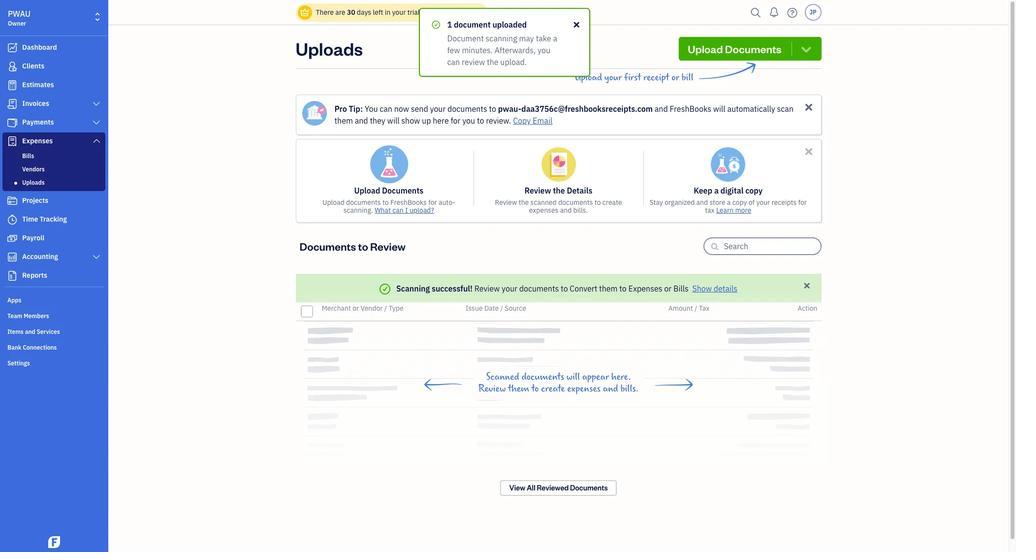 Task type: vqa. For each thing, say whether or not it's contained in the screenshot.
Frequency link
no



Task type: describe. For each thing, give the bounding box(es) containing it.
projects link
[[2, 192, 105, 210]]

show details button
[[693, 283, 738, 294]]

in
[[385, 8, 391, 17]]

2 horizontal spatial the
[[553, 186, 565, 196]]

you
[[365, 104, 378, 114]]

0 horizontal spatial will
[[387, 116, 400, 126]]

copy inside 'stay organized and store a copy of your receipts for tax'
[[733, 198, 747, 207]]

documents down scanning.
[[300, 239, 356, 253]]

pwau owner
[[8, 9, 30, 27]]

members
[[24, 312, 49, 320]]

expenses for the
[[529, 206, 559, 215]]

2 vertical spatial can
[[393, 206, 404, 215]]

view all reviewed documents
[[509, 483, 608, 492]]

source
[[505, 304, 526, 313]]

keep a digital copy image
[[711, 147, 746, 182]]

main element
[[0, 0, 133, 552]]

review down what
[[370, 239, 406, 253]]

can inside '1 document uploaded document scanning may take a few minutes. afterwards, you can review the upload.'
[[447, 57, 460, 67]]

review.
[[486, 116, 511, 126]]

money image
[[6, 233, 18, 243]]

upload up daa3756c@freshbooksreceipts.com
[[575, 72, 602, 83]]

account
[[454, 8, 480, 17]]

status containing 1 document uploaded
[[0, 8, 1009, 77]]

uploads inside main element
[[22, 179, 45, 186]]

review up date
[[475, 284, 500, 293]]

minutes.
[[462, 45, 493, 55]]

documents inside the review the details review the scanned documents to create expenses and bills.
[[558, 198, 593, 207]]

payments link
[[2, 114, 105, 131]]

freshbooks image
[[46, 536, 62, 548]]

days
[[357, 8, 371, 17]]

stay
[[650, 198, 663, 207]]

estimate image
[[6, 80, 18, 90]]

1 horizontal spatial uploads
[[296, 37, 363, 60]]

to inside and freshbooks will automatically scan them and they will show up here for you to review.
[[477, 116, 484, 126]]

vendors
[[22, 165, 45, 173]]

show details button
[[693, 283, 738, 294]]

and inside the review the details review the scanned documents to create expenses and bills.
[[560, 206, 572, 215]]

type button
[[389, 304, 404, 313]]

freshbooks inside upload documents to freshbooks for auto- scanning.
[[390, 198, 427, 207]]

scanning.
[[344, 206, 373, 215]]

dashboard
[[22, 43, 57, 52]]

to inside the review the details review the scanned documents to create expenses and bills.
[[595, 198, 601, 207]]

bills. for review the details review the scanned documents to create expenses and bills.
[[573, 206, 588, 215]]

2 / from the left
[[501, 304, 503, 313]]

you inside and freshbooks will automatically scan them and they will show up here for you to review.
[[463, 116, 475, 126]]

now
[[394, 104, 409, 114]]

apps
[[7, 296, 21, 304]]

accounting link
[[2, 248, 105, 266]]

your left first
[[605, 72, 622, 83]]

vendors link
[[4, 163, 103, 175]]

upload documents to freshbooks for auto- scanning.
[[323, 198, 455, 215]]

keep a digital copy
[[694, 186, 763, 196]]

0 vertical spatial copy
[[746, 186, 763, 196]]

clients
[[22, 62, 44, 70]]

upload documents image
[[370, 145, 408, 183]]

your inside 'stay organized and store a copy of your receipts for tax'
[[757, 198, 770, 207]]

upgrade account link
[[423, 8, 480, 17]]

details
[[567, 186, 593, 196]]

2 vertical spatial or
[[353, 304, 359, 313]]

0 horizontal spatial upload documents
[[354, 186, 424, 196]]

upload.
[[500, 57, 527, 67]]

upload?
[[410, 206, 434, 215]]

learn
[[717, 206, 734, 215]]

will for and
[[713, 104, 726, 114]]

merchant or vendor button
[[322, 304, 383, 313]]

may
[[519, 33, 534, 43]]

learn more
[[717, 206, 752, 215]]

connections
[[23, 344, 57, 351]]

chevrondown image
[[800, 42, 813, 56]]

upload inside button
[[688, 42, 723, 56]]

amount / tax
[[669, 304, 710, 313]]

payroll
[[22, 233, 44, 242]]

and inside the scanned documents will appear here. review them to create expenses and bills.
[[603, 383, 618, 394]]

here.
[[612, 371, 631, 383]]

estimates
[[22, 80, 54, 89]]

settings link
[[2, 356, 105, 370]]

and down receipt
[[655, 104, 668, 114]]

to inside upload documents to freshbooks for auto- scanning.
[[383, 198, 389, 207]]

tip:
[[349, 104, 363, 114]]

scanned documents will appear here. review them to create expenses and bills.
[[479, 371, 639, 394]]

payments
[[22, 118, 54, 127]]

convert
[[570, 284, 598, 293]]

issue date button
[[466, 304, 499, 313]]

1 vertical spatial or
[[664, 284, 672, 293]]

amount
[[669, 304, 693, 313]]

chevron large down image for accounting
[[92, 253, 101, 261]]

trial.
[[408, 8, 422, 17]]

afterwards,
[[495, 45, 536, 55]]

create for details
[[603, 198, 622, 207]]

1 / from the left
[[384, 304, 387, 313]]

uploaded
[[493, 20, 527, 30]]

reports
[[22, 271, 47, 280]]

your right the in
[[392, 8, 406, 17]]

bank connections link
[[2, 340, 105, 355]]

scanning successful! review your documents to convert them to expenses or bills show details
[[396, 284, 738, 293]]

timer image
[[6, 215, 18, 225]]

them inside the scanned documents will appear here. review them to create expenses and bills.
[[508, 383, 529, 394]]

the inside '1 document uploaded document scanning may take a few minutes. afterwards, you can review the upload.'
[[487, 57, 499, 67]]

copy email
[[513, 116, 553, 126]]

jp
[[810, 8, 817, 16]]

team members link
[[2, 308, 105, 323]]

1 vertical spatial bills
[[674, 284, 689, 293]]

expenses for documents
[[567, 383, 601, 394]]

0 horizontal spatial can
[[380, 104, 392, 114]]

pwau
[[8, 9, 30, 19]]

client image
[[6, 62, 18, 71]]

review
[[462, 57, 485, 67]]

reviewed
[[537, 483, 569, 492]]

up
[[422, 116, 431, 126]]

check image
[[382, 285, 389, 293]]

merchant or vendor / type
[[322, 304, 404, 313]]

expense image
[[6, 136, 18, 146]]

a inside 'stay organized and store a copy of your receipts for tax'
[[727, 198, 731, 207]]

them inside and freshbooks will automatically scan them and they will show up here for you to review.
[[335, 116, 353, 126]]

team members
[[7, 312, 49, 320]]

take
[[536, 33, 551, 43]]

you inside '1 document uploaded document scanning may take a few minutes. afterwards, you can review the upload.'
[[538, 45, 551, 55]]

bank connections
[[7, 344, 57, 351]]

1 horizontal spatial the
[[519, 198, 529, 207]]

scanned
[[531, 198, 557, 207]]

Search text field
[[724, 238, 821, 254]]

what can i upload?
[[375, 206, 434, 215]]

settings
[[7, 359, 30, 367]]

time tracking
[[22, 215, 67, 224]]

bank
[[7, 344, 21, 351]]

of
[[749, 198, 755, 207]]

30
[[347, 8, 355, 17]]

expenses link
[[2, 132, 105, 150]]

chart image
[[6, 252, 18, 262]]

upload documents inside button
[[688, 42, 782, 56]]

a inside '1 document uploaded document scanning may take a few minutes. afterwards, you can review the upload.'
[[553, 33, 557, 43]]

1 horizontal spatial expenses
[[629, 284, 663, 293]]



Task type: locate. For each thing, give the bounding box(es) containing it.
documents up source button
[[519, 284, 559, 293]]

0 vertical spatial expenses
[[22, 136, 53, 145]]

upload documents down search image
[[688, 42, 782, 56]]

payroll link
[[2, 229, 105, 247]]

or left 'vendor'
[[353, 304, 359, 313]]

can
[[447, 57, 460, 67], [380, 104, 392, 114], [393, 206, 404, 215]]

1 vertical spatial can
[[380, 104, 392, 114]]

review down the scanned
[[479, 383, 506, 394]]

0 vertical spatial create
[[603, 198, 622, 207]]

expenses down review the details image
[[529, 206, 559, 215]]

upload inside upload documents to freshbooks for auto- scanning.
[[323, 198, 345, 207]]

1 vertical spatial you
[[463, 116, 475, 126]]

the left scanned
[[519, 198, 529, 207]]

create inside the scanned documents will appear here. review them to create expenses and bills.
[[541, 383, 565, 394]]

chevron large down image
[[92, 119, 101, 127], [92, 137, 101, 145], [92, 253, 101, 261]]

bills inside main element
[[22, 152, 34, 160]]

the right "review" on the left top
[[487, 57, 499, 67]]

for
[[451, 116, 461, 126], [429, 198, 437, 207], [799, 198, 807, 207]]

bills. inside the review the details review the scanned documents to create expenses and bills.
[[573, 206, 588, 215]]

show
[[693, 284, 712, 293]]

copy email button
[[513, 115, 553, 127]]

will left automatically
[[713, 104, 726, 114]]

organized
[[665, 198, 695, 207]]

0 horizontal spatial for
[[429, 198, 437, 207]]

or
[[672, 72, 680, 83], [664, 284, 672, 293], [353, 304, 359, 313]]

documents inside the scanned documents will appear here. review them to create expenses and bills.
[[522, 371, 564, 383]]

freshbooks
[[670, 104, 712, 114], [390, 198, 427, 207]]

upload up documents to review
[[323, 198, 345, 207]]

2 chevron large down image from the top
[[92, 137, 101, 145]]

2 horizontal spatial them
[[599, 284, 618, 293]]

items
[[7, 328, 24, 335]]

documents down search image
[[725, 42, 782, 56]]

time tracking link
[[2, 211, 105, 229]]

and down tip:
[[355, 116, 368, 126]]

will inside the scanned documents will appear here. review them to create expenses and bills.
[[567, 371, 580, 383]]

hoverable image
[[572, 19, 581, 31]]

and down here.
[[603, 383, 618, 394]]

the up scanned
[[553, 186, 565, 196]]

and down 'keep'
[[697, 198, 708, 207]]

search image
[[748, 5, 764, 20]]

your up source
[[502, 284, 518, 293]]

1 horizontal spatial can
[[393, 206, 404, 215]]

1 horizontal spatial you
[[538, 45, 551, 55]]

daa3756c@freshbooksreceipts.com
[[522, 104, 653, 114]]

/
[[384, 304, 387, 313], [501, 304, 503, 313], [695, 304, 697, 313]]

2 close image from the top
[[803, 146, 815, 157]]

vendor
[[361, 304, 383, 313]]

view
[[509, 483, 526, 492]]

uploads down there
[[296, 37, 363, 60]]

invoice image
[[6, 99, 18, 109]]

2 horizontal spatial can
[[447, 57, 460, 67]]

documents inside button
[[725, 42, 782, 56]]

to
[[489, 104, 496, 114], [477, 116, 484, 126], [383, 198, 389, 207], [595, 198, 601, 207], [358, 239, 368, 253], [561, 284, 568, 293], [620, 284, 627, 293], [532, 383, 539, 394]]

0 horizontal spatial freshbooks
[[390, 198, 427, 207]]

can left i
[[393, 206, 404, 215]]

0 vertical spatial the
[[487, 57, 499, 67]]

0 horizontal spatial expenses
[[529, 206, 559, 215]]

or up amount
[[664, 284, 672, 293]]

0 vertical spatial you
[[538, 45, 551, 55]]

1 horizontal spatial for
[[451, 116, 461, 126]]

0 vertical spatial uploads
[[296, 37, 363, 60]]

documents left i
[[346, 198, 381, 207]]

1 vertical spatial close image
[[803, 146, 815, 157]]

invoices
[[22, 99, 49, 108]]

expenses inside the review the details review the scanned documents to create expenses and bills.
[[529, 206, 559, 215]]

crown image
[[300, 7, 310, 17]]

review the details image
[[541, 147, 576, 182]]

success image
[[432, 19, 441, 31]]

close image
[[803, 281, 812, 290]]

1 horizontal spatial them
[[508, 383, 529, 394]]

chevron large down image inside "accounting" link
[[92, 253, 101, 261]]

bill
[[682, 72, 694, 83]]

copy up of
[[746, 186, 763, 196]]

copy left of
[[733, 198, 747, 207]]

scanning
[[486, 33, 517, 43]]

close image
[[803, 101, 815, 113], [803, 146, 815, 157]]

1 horizontal spatial bills.
[[621, 383, 639, 394]]

1 vertical spatial chevron large down image
[[92, 137, 101, 145]]

upload documents button
[[679, 37, 822, 61]]

for inside 'stay organized and store a copy of your receipts for tax'
[[799, 198, 807, 207]]

1 chevron large down image from the top
[[92, 119, 101, 127]]

chevron large down image for expenses
[[92, 137, 101, 145]]

1 vertical spatial bills.
[[621, 383, 639, 394]]

chevron large down image for payments
[[92, 119, 101, 127]]

and right items
[[25, 328, 35, 335]]

type
[[389, 304, 404, 313]]

document
[[447, 33, 484, 43]]

0 vertical spatial or
[[672, 72, 680, 83]]

status
[[0, 8, 1009, 77]]

a up 'store'
[[714, 186, 719, 196]]

create inside the review the details review the scanned documents to create expenses and bills.
[[603, 198, 622, 207]]

0 horizontal spatial /
[[384, 304, 387, 313]]

uploads down vendors
[[22, 179, 45, 186]]

1 horizontal spatial freshbooks
[[670, 104, 712, 114]]

receipt
[[644, 72, 670, 83]]

bills. down details
[[573, 206, 588, 215]]

successful!
[[432, 284, 473, 293]]

pro
[[335, 104, 347, 114]]

and inside items and services link
[[25, 328, 35, 335]]

freshbooks inside and freshbooks will automatically scan them and they will show up here for you to review.
[[670, 104, 712, 114]]

expenses
[[529, 206, 559, 215], [567, 383, 601, 394]]

1 horizontal spatial bills
[[674, 284, 689, 293]]

documents right the scanned
[[522, 371, 564, 383]]

notifications image
[[767, 2, 782, 22]]

1 vertical spatial the
[[553, 186, 565, 196]]

expenses inside expenses 'link'
[[22, 136, 53, 145]]

1 vertical spatial expenses
[[567, 383, 601, 394]]

scanned
[[486, 371, 519, 383]]

pro tip: you can now send your documents to pwau-daa3756c@freshbooksreceipts.com
[[335, 104, 653, 114]]

upgrade
[[425, 8, 452, 17]]

0 horizontal spatial create
[[541, 383, 565, 394]]

1 vertical spatial expenses
[[629, 284, 663, 293]]

a right take
[[553, 33, 557, 43]]

action
[[798, 304, 818, 313]]

will for scanned
[[567, 371, 580, 383]]

1 vertical spatial create
[[541, 383, 565, 394]]

upload documents up upload documents to freshbooks for auto- scanning.
[[354, 186, 424, 196]]

report image
[[6, 271, 18, 281]]

them right convert
[[599, 284, 618, 293]]

2 vertical spatial a
[[727, 198, 731, 207]]

will down now
[[387, 116, 400, 126]]

for right receipts
[[799, 198, 807, 207]]

review inside the scanned documents will appear here. review them to create expenses and bills.
[[479, 383, 506, 394]]

review the details review the scanned documents to create expenses and bills.
[[495, 186, 622, 215]]

your right of
[[757, 198, 770, 207]]

keep
[[694, 186, 713, 196]]

bills.
[[573, 206, 588, 215], [621, 383, 639, 394]]

create for will
[[541, 383, 565, 394]]

source button
[[505, 304, 526, 313]]

can up 'they'
[[380, 104, 392, 114]]

first
[[624, 72, 641, 83]]

review up scanned
[[525, 186, 551, 196]]

0 vertical spatial upload documents
[[688, 42, 782, 56]]

tax
[[705, 206, 715, 215]]

a
[[553, 33, 557, 43], [714, 186, 719, 196], [727, 198, 731, 207]]

3 / from the left
[[695, 304, 697, 313]]

3 chevron large down image from the top
[[92, 253, 101, 261]]

few
[[447, 45, 460, 55]]

details
[[714, 284, 738, 293]]

show
[[401, 116, 420, 126]]

upload up bill
[[688, 42, 723, 56]]

bills. for scanned documents will appear here. review them to create expenses and bills.
[[621, 383, 639, 394]]

1 vertical spatial them
[[599, 284, 618, 293]]

team
[[7, 312, 22, 320]]

bills up vendors
[[22, 152, 34, 160]]

owner
[[8, 20, 26, 27]]

0 vertical spatial a
[[553, 33, 557, 43]]

you down pro tip: you can now send your documents to pwau-daa3756c@freshbooksreceipts.com
[[463, 116, 475, 126]]

bills
[[22, 152, 34, 160], [674, 284, 689, 293]]

/ right date
[[501, 304, 503, 313]]

tax
[[699, 304, 710, 313]]

expenses
[[22, 136, 53, 145], [629, 284, 663, 293]]

1 horizontal spatial expenses
[[567, 383, 601, 394]]

chevron large down image
[[92, 100, 101, 108]]

tracking
[[40, 215, 67, 224]]

bills link
[[4, 150, 103, 162]]

2 vertical spatial the
[[519, 198, 529, 207]]

bills. down here.
[[621, 383, 639, 394]]

2 horizontal spatial for
[[799, 198, 807, 207]]

expenses down the appear
[[567, 383, 601, 394]]

0 vertical spatial bills.
[[573, 206, 588, 215]]

documents inside upload documents to freshbooks for auto- scanning.
[[346, 198, 381, 207]]

0 horizontal spatial uploads
[[22, 179, 45, 186]]

your up here
[[430, 104, 446, 114]]

more
[[735, 206, 752, 215]]

2 vertical spatial will
[[567, 371, 580, 383]]

and inside 'stay organized and store a copy of your receipts for tax'
[[697, 198, 708, 207]]

expenses inside the scanned documents will appear here. review them to create expenses and bills.
[[567, 383, 601, 394]]

tax button
[[699, 304, 710, 313]]

2 horizontal spatial will
[[713, 104, 726, 114]]

0 horizontal spatial them
[[335, 116, 353, 126]]

bills up amount
[[674, 284, 689, 293]]

there
[[316, 8, 334, 17]]

services
[[37, 328, 60, 335]]

1 document uploaded document scanning may take a few minutes. afterwards, you can review the upload.
[[447, 20, 557, 67]]

upload up scanning.
[[354, 186, 380, 196]]

0 vertical spatial them
[[335, 116, 353, 126]]

bills. inside the scanned documents will appear here. review them to create expenses and bills.
[[621, 383, 639, 394]]

1 vertical spatial upload documents
[[354, 186, 424, 196]]

or left bill
[[672, 72, 680, 83]]

upload documents
[[688, 42, 782, 56], [354, 186, 424, 196]]

go to help image
[[785, 5, 800, 20]]

uploads
[[296, 37, 363, 60], [22, 179, 45, 186]]

copy
[[513, 116, 531, 126]]

review left scanned
[[495, 198, 517, 207]]

0 vertical spatial close image
[[803, 101, 815, 113]]

0 horizontal spatial bills.
[[573, 206, 588, 215]]

projects
[[22, 196, 48, 205]]

for left auto-
[[429, 198, 437, 207]]

for inside upload documents to freshbooks for auto- scanning.
[[429, 198, 437, 207]]

/ left tax
[[695, 304, 697, 313]]

upload documents button
[[679, 37, 822, 61]]

dashboard image
[[6, 43, 18, 53]]

i
[[405, 206, 408, 215]]

1 vertical spatial will
[[387, 116, 400, 126]]

documents to review
[[300, 239, 406, 253]]

email
[[533, 116, 553, 126]]

documents right reviewed
[[570, 483, 608, 492]]

documents up here
[[448, 104, 487, 114]]

2 vertical spatial chevron large down image
[[92, 253, 101, 261]]

0 vertical spatial chevron large down image
[[92, 119, 101, 127]]

dashboard link
[[2, 39, 105, 57]]

/ left type
[[384, 304, 387, 313]]

you down take
[[538, 45, 551, 55]]

1 horizontal spatial /
[[501, 304, 503, 313]]

1 horizontal spatial a
[[714, 186, 719, 196]]

1 horizontal spatial create
[[603, 198, 622, 207]]

1 horizontal spatial upload documents
[[688, 42, 782, 56]]

accounting
[[22, 252, 58, 261]]

2 vertical spatial them
[[508, 383, 529, 394]]

1 horizontal spatial will
[[567, 371, 580, 383]]

0 horizontal spatial you
[[463, 116, 475, 126]]

chevron large down image inside expenses 'link'
[[92, 137, 101, 145]]

payment image
[[6, 118, 18, 128]]

create
[[603, 198, 622, 207], [541, 383, 565, 394]]

them down the scanned
[[508, 383, 529, 394]]

reports link
[[2, 267, 105, 285]]

2 horizontal spatial a
[[727, 198, 731, 207]]

0 horizontal spatial a
[[553, 33, 557, 43]]

are
[[335, 8, 345, 17]]

them down pro
[[335, 116, 353, 126]]

your
[[392, 8, 406, 17], [605, 72, 622, 83], [430, 104, 446, 114], [757, 198, 770, 207], [502, 284, 518, 293]]

clients link
[[2, 58, 105, 75]]

0 vertical spatial expenses
[[529, 206, 559, 215]]

0 horizontal spatial expenses
[[22, 136, 53, 145]]

upload your first receipt or bill
[[575, 72, 694, 83]]

0 horizontal spatial bills
[[22, 152, 34, 160]]

1 vertical spatial freshbooks
[[390, 198, 427, 207]]

0 vertical spatial will
[[713, 104, 726, 114]]

project image
[[6, 196, 18, 206]]

1
[[447, 20, 452, 30]]

0 horizontal spatial the
[[487, 57, 499, 67]]

0 vertical spatial freshbooks
[[670, 104, 712, 114]]

can down few
[[447, 57, 460, 67]]

1 close image from the top
[[803, 101, 815, 113]]

and right scanned
[[560, 206, 572, 215]]

will left the appear
[[567, 371, 580, 383]]

for inside and freshbooks will automatically scan them and they will show up here for you to review.
[[451, 116, 461, 126]]

appear
[[582, 371, 609, 383]]

0 vertical spatial bills
[[22, 152, 34, 160]]

pwau-
[[498, 104, 522, 114]]

1 vertical spatial uploads
[[22, 179, 45, 186]]

there are 30 days left in your trial. upgrade account
[[316, 8, 480, 17]]

1 vertical spatial copy
[[733, 198, 747, 207]]

to inside the scanned documents will appear here. review them to create expenses and bills.
[[532, 383, 539, 394]]

apps link
[[2, 293, 105, 307]]

documents down details
[[558, 198, 593, 207]]

2 horizontal spatial /
[[695, 304, 697, 313]]

1 vertical spatial a
[[714, 186, 719, 196]]

for right here
[[451, 116, 461, 126]]

a right 'store'
[[727, 198, 731, 207]]

scanning
[[396, 284, 430, 293]]

0 vertical spatial can
[[447, 57, 460, 67]]

documents up what can i upload?
[[382, 186, 424, 196]]



